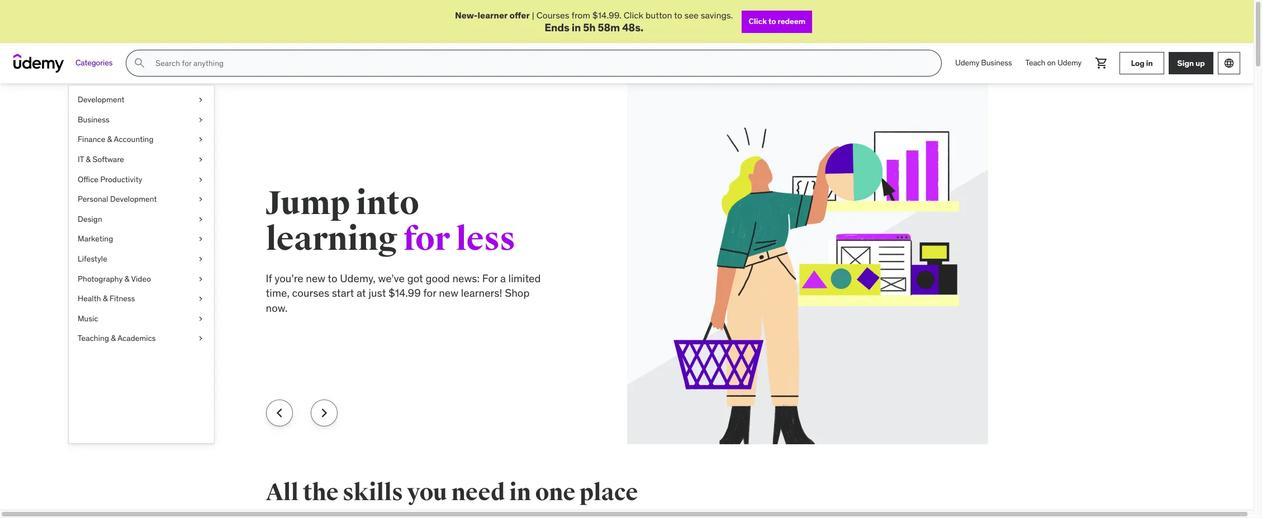 Task type: locate. For each thing, give the bounding box(es) containing it.
click inside new-learner offer | courses from $14.99. click button to see savings. ends in 5h 58m 48s .
[[624, 10, 643, 21]]

7 xsmall image from the top
[[196, 333, 205, 344]]

& right it
[[86, 154, 91, 164]]

xsmall image
[[196, 95, 205, 106], [196, 134, 205, 145], [196, 154, 205, 165], [196, 194, 205, 205], [196, 234, 205, 245], [196, 294, 205, 304], [196, 333, 205, 344]]

courses
[[292, 286, 329, 300]]

personal development link
[[69, 190, 214, 209]]

& right 'finance'
[[107, 134, 112, 144]]

xsmall image for photography & video
[[196, 274, 205, 285]]

for
[[404, 219, 450, 260], [423, 286, 436, 300]]

0 vertical spatial in
[[572, 21, 581, 34]]

teach on udemy
[[1025, 58, 1082, 68]]

to inside new-learner offer | courses from $14.99. click button to see savings. ends in 5h 58m 48s .
[[674, 10, 682, 21]]

good
[[426, 271, 450, 285]]

click left redeem
[[749, 16, 767, 26]]

new-learner offer | courses from $14.99. click button to see savings. ends in 5h 58m 48s .
[[455, 10, 733, 34]]

6 xsmall image from the top
[[196, 313, 205, 324]]

1 vertical spatial in
[[1146, 58, 1153, 68]]

skills
[[343, 479, 403, 507]]

in down from
[[572, 21, 581, 34]]

office productivity
[[78, 174, 142, 184]]

xsmall image inside office productivity link
[[196, 174, 205, 185]]

xsmall image inside lifestyle link
[[196, 254, 205, 265]]

& right the teaching
[[111, 333, 116, 343]]

health
[[78, 294, 101, 304]]

click to redeem button
[[742, 10, 812, 33]]

Search for anything text field
[[153, 54, 928, 73]]

business up 'finance'
[[78, 114, 109, 125]]

1 horizontal spatial in
[[572, 21, 581, 34]]

xsmall image for development
[[196, 95, 205, 106]]

lifestyle link
[[69, 249, 214, 269]]

click to redeem
[[749, 16, 805, 26]]

5 xsmall image from the top
[[196, 234, 205, 245]]

1 horizontal spatial business
[[981, 58, 1012, 68]]

3 xsmall image from the top
[[196, 214, 205, 225]]

for
[[482, 271, 498, 285]]

it & software link
[[69, 150, 214, 170]]

3 xsmall image from the top
[[196, 154, 205, 165]]

in left one
[[509, 479, 531, 507]]

0 vertical spatial new
[[306, 271, 325, 285]]

to left redeem
[[768, 16, 776, 26]]

1 horizontal spatial to
[[674, 10, 682, 21]]

1 horizontal spatial click
[[749, 16, 767, 26]]

just
[[368, 286, 386, 300]]

xsmall image inside teaching & academics link
[[196, 333, 205, 344]]

log
[[1131, 58, 1144, 68]]

udemy
[[955, 58, 979, 68], [1057, 58, 1082, 68]]

4 xsmall image from the top
[[196, 254, 205, 265]]

less
[[456, 219, 515, 260]]

all the skills you need in one place
[[266, 479, 638, 507]]

xsmall image for it & software
[[196, 154, 205, 165]]

$14.99.
[[592, 10, 621, 21]]

0 vertical spatial for
[[404, 219, 450, 260]]

1 vertical spatial for
[[423, 286, 436, 300]]

xsmall image inside business link
[[196, 114, 205, 125]]

if
[[266, 271, 272, 285]]

teach
[[1025, 58, 1045, 68]]

xsmall image inside development link
[[196, 95, 205, 106]]

1 vertical spatial business
[[78, 114, 109, 125]]

2 horizontal spatial in
[[1146, 58, 1153, 68]]

& for software
[[86, 154, 91, 164]]

& right health
[[103, 294, 108, 304]]

2 horizontal spatial to
[[768, 16, 776, 26]]

in inside new-learner offer | courses from $14.99. click button to see savings. ends in 5h 58m 48s .
[[572, 21, 581, 34]]

xsmall image for teaching & academics
[[196, 333, 205, 344]]

health & fitness link
[[69, 289, 214, 309]]

development down the categories dropdown button
[[78, 95, 124, 105]]

log in link
[[1120, 52, 1164, 74]]

photography
[[78, 274, 123, 284]]

business
[[981, 58, 1012, 68], [78, 114, 109, 125]]

new up courses
[[306, 271, 325, 285]]

into
[[356, 183, 419, 224]]

lifestyle
[[78, 254, 107, 264]]

xsmall image for marketing
[[196, 234, 205, 245]]

xsmall image for health & fitness
[[196, 294, 205, 304]]

in right log
[[1146, 58, 1153, 68]]

you're
[[275, 271, 303, 285]]

redeem
[[778, 16, 805, 26]]

click up .
[[624, 10, 643, 21]]

if you're new to udemy, we've got good news: for a limited time, courses start at just $14.99 for new learners! shop now.
[[266, 271, 541, 315]]

0 horizontal spatial to
[[328, 271, 337, 285]]

.
[[640, 21, 643, 34]]

xsmall image inside finance & accounting link
[[196, 134, 205, 145]]

personal development
[[78, 194, 157, 204]]

it & software
[[78, 154, 124, 164]]

music
[[78, 313, 98, 323]]

to up the "start"
[[328, 271, 337, 285]]

0 vertical spatial development
[[78, 95, 124, 105]]

2 udemy from the left
[[1057, 58, 1082, 68]]

learner
[[478, 10, 508, 21]]

1 udemy from the left
[[955, 58, 979, 68]]

& inside 'link'
[[124, 274, 129, 284]]

accounting
[[114, 134, 153, 144]]

2 xsmall image from the top
[[196, 134, 205, 145]]

log in
[[1131, 58, 1153, 68]]

0 horizontal spatial click
[[624, 10, 643, 21]]

got
[[407, 271, 423, 285]]

xsmall image inside design link
[[196, 214, 205, 225]]

xsmall image inside personal development link
[[196, 194, 205, 205]]

xsmall image inside it & software link
[[196, 154, 205, 165]]

to
[[674, 10, 682, 21], [768, 16, 776, 26], [328, 271, 337, 285]]

new down good
[[439, 286, 458, 300]]

2 xsmall image from the top
[[196, 174, 205, 185]]

choose a language image
[[1224, 58, 1235, 69]]

xsmall image inside photography & video 'link'
[[196, 274, 205, 285]]

jump into learning
[[266, 183, 419, 260]]

1 horizontal spatial udemy
[[1057, 58, 1082, 68]]

xsmall image
[[196, 114, 205, 125], [196, 174, 205, 185], [196, 214, 205, 225], [196, 254, 205, 265], [196, 274, 205, 285], [196, 313, 205, 324]]

new
[[306, 271, 325, 285], [439, 286, 458, 300]]

xsmall image inside marketing link
[[196, 234, 205, 245]]

for up good
[[404, 219, 450, 260]]

business left teach
[[981, 58, 1012, 68]]

xsmall image inside music link
[[196, 313, 205, 324]]

fitness
[[109, 294, 135, 304]]

time,
[[266, 286, 290, 300]]

finance & accounting
[[78, 134, 153, 144]]

1 xsmall image from the top
[[196, 95, 205, 106]]

1 xsmall image from the top
[[196, 114, 205, 125]]

& left video
[[124, 274, 129, 284]]

5 xsmall image from the top
[[196, 274, 205, 285]]

1 vertical spatial development
[[110, 194, 157, 204]]

shopping cart with 0 items image
[[1095, 57, 1108, 70]]

now.
[[266, 301, 288, 315]]

to inside click to redeem button
[[768, 16, 776, 26]]

xsmall image inside health & fitness link
[[196, 294, 205, 304]]

design
[[78, 214, 102, 224]]

1 vertical spatial new
[[439, 286, 458, 300]]

for less
[[404, 219, 515, 260]]

to left see
[[674, 10, 682, 21]]

4 xsmall image from the top
[[196, 194, 205, 205]]

& for video
[[124, 274, 129, 284]]

2 vertical spatial in
[[509, 479, 531, 507]]

teaching & academics
[[78, 333, 156, 343]]

click inside button
[[749, 16, 767, 26]]

office
[[78, 174, 98, 184]]

0 horizontal spatial udemy
[[955, 58, 979, 68]]

6 xsmall image from the top
[[196, 294, 205, 304]]

for down good
[[423, 286, 436, 300]]

in
[[572, 21, 581, 34], [1146, 58, 1153, 68], [509, 479, 531, 507]]

development down office productivity link
[[110, 194, 157, 204]]

0 horizontal spatial new
[[306, 271, 325, 285]]



Task type: describe. For each thing, give the bounding box(es) containing it.
udemy inside teach on udemy 'link'
[[1057, 58, 1082, 68]]

see
[[684, 10, 699, 21]]

from
[[571, 10, 590, 21]]

0 horizontal spatial business
[[78, 114, 109, 125]]

development link
[[69, 90, 214, 110]]

teaching & academics link
[[69, 329, 214, 349]]

office productivity link
[[69, 170, 214, 190]]

up
[[1196, 58, 1205, 68]]

& for fitness
[[103, 294, 108, 304]]

sign up
[[1177, 58, 1205, 68]]

xsmall image for personal development
[[196, 194, 205, 205]]

ends
[[545, 21, 569, 34]]

need
[[451, 479, 505, 507]]

for inside if you're new to udemy, we've got good news: for a limited time, courses start at just $14.99 for new learners! shop now.
[[423, 286, 436, 300]]

limited
[[508, 271, 541, 285]]

marketing
[[78, 234, 113, 244]]

categories button
[[69, 50, 119, 77]]

sign up link
[[1169, 52, 1213, 74]]

courses
[[536, 10, 569, 21]]

music link
[[69, 309, 214, 329]]

udemy,
[[340, 271, 376, 285]]

finance
[[78, 134, 105, 144]]

new-
[[455, 10, 478, 21]]

teach on udemy link
[[1019, 50, 1088, 77]]

photography & video
[[78, 274, 151, 284]]

sign
[[1177, 58, 1194, 68]]

photography & video link
[[69, 269, 214, 289]]

a
[[500, 271, 506, 285]]

academics
[[117, 333, 156, 343]]

finance & accounting link
[[69, 130, 214, 150]]

udemy business
[[955, 58, 1012, 68]]

xsmall image for business
[[196, 114, 205, 125]]

|
[[532, 10, 534, 21]]

0 vertical spatial business
[[981, 58, 1012, 68]]

all
[[266, 479, 299, 507]]

xsmall image for design
[[196, 214, 205, 225]]

place
[[579, 479, 638, 507]]

marketing link
[[69, 229, 214, 249]]

0 horizontal spatial in
[[509, 479, 531, 507]]

xsmall image for lifestyle
[[196, 254, 205, 265]]

5h 58m 48s
[[583, 21, 640, 34]]

button
[[646, 10, 672, 21]]

udemy business link
[[949, 50, 1019, 77]]

to inside if you're new to udemy, we've got good news: for a limited time, courses start at just $14.99 for new learners! shop now.
[[328, 271, 337, 285]]

submit search image
[[133, 57, 147, 70]]

start
[[332, 286, 354, 300]]

video
[[131, 274, 151, 284]]

$14.99
[[388, 286, 421, 300]]

learners!
[[461, 286, 502, 300]]

it
[[78, 154, 84, 164]]

next image
[[315, 404, 333, 422]]

one
[[535, 479, 575, 507]]

categories
[[75, 58, 113, 68]]

& for accounting
[[107, 134, 112, 144]]

offer
[[510, 10, 530, 21]]

1 horizontal spatial new
[[439, 286, 458, 300]]

& for academics
[[111, 333, 116, 343]]

on
[[1047, 58, 1056, 68]]

design link
[[69, 209, 214, 229]]

savings.
[[701, 10, 733, 21]]

the
[[303, 479, 338, 507]]

news:
[[452, 271, 480, 285]]

you
[[407, 479, 447, 507]]

learning
[[266, 219, 398, 260]]

xsmall image for music
[[196, 313, 205, 324]]

previous image
[[270, 404, 288, 422]]

software
[[93, 154, 124, 164]]

health & fitness
[[78, 294, 135, 304]]

personal
[[78, 194, 108, 204]]

xsmall image for office productivity
[[196, 174, 205, 185]]

udemy image
[[13, 54, 64, 73]]

teaching
[[78, 333, 109, 343]]

we've
[[378, 271, 405, 285]]

at
[[357, 286, 366, 300]]

xsmall image for finance & accounting
[[196, 134, 205, 145]]

udemy inside udemy business link
[[955, 58, 979, 68]]

jump
[[266, 183, 350, 224]]

productivity
[[100, 174, 142, 184]]



Task type: vqa. For each thing, say whether or not it's contained in the screenshot.
'Choose A Language' icon
yes



